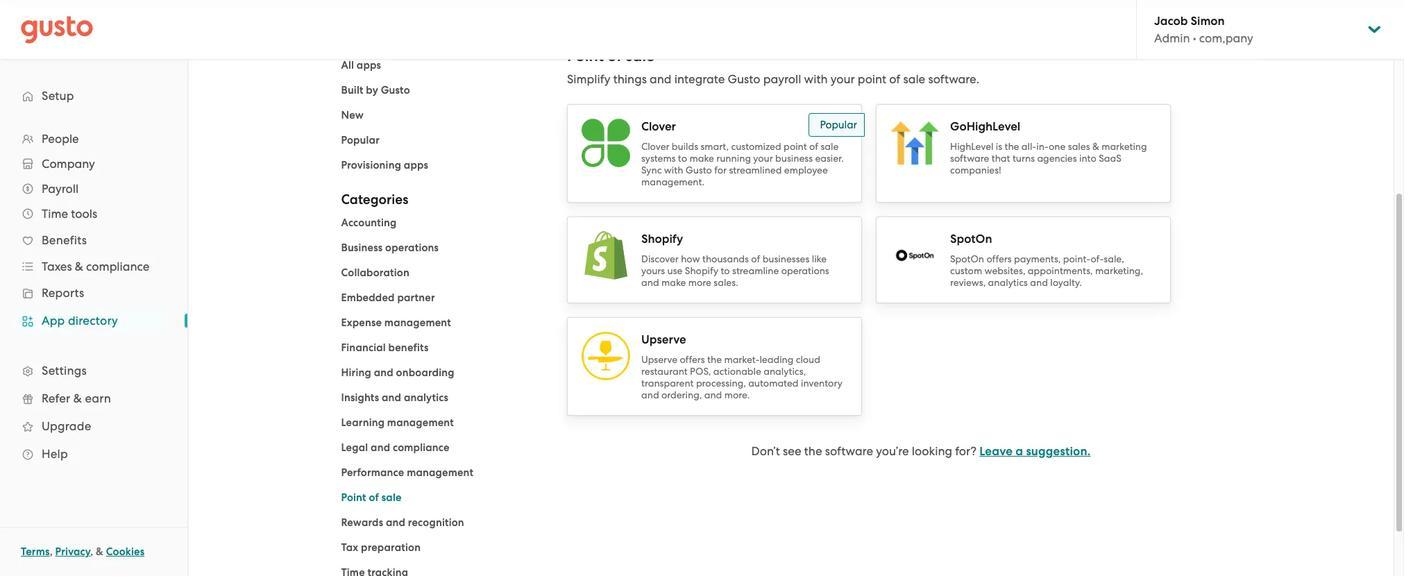 Task type: locate. For each thing, give the bounding box(es) containing it.
apps for all apps
[[357, 59, 381, 72]]

more.
[[725, 389, 750, 401]]

0 horizontal spatial apps
[[357, 59, 381, 72]]

to down builds
[[678, 153, 687, 164]]

point
[[858, 72, 887, 86], [784, 141, 807, 152]]

sale up the easier.
[[821, 141, 839, 152]]

learning management link
[[341, 417, 454, 429]]

legal and compliance link
[[341, 442, 450, 454]]

of inside shopify discover how thousands of businesses like yours use shopify to streamline operations and make more sales.
[[751, 253, 760, 264]]

0 horizontal spatial make
[[662, 277, 686, 288]]

& right "taxes"
[[75, 260, 83, 274]]

help
[[42, 447, 68, 461]]

compliance down benefits link
[[86, 260, 150, 274]]

legal and compliance
[[341, 442, 450, 454]]

financial benefits
[[341, 342, 429, 354]]

0 vertical spatial shopify
[[641, 232, 683, 246]]

offers up websites,
[[987, 253, 1012, 264]]

, left privacy link
[[50, 546, 53, 558]]

integrate
[[675, 72, 725, 86]]

make down "smart,"
[[690, 153, 714, 164]]

1 horizontal spatial your
[[831, 72, 855, 86]]

0 vertical spatial compliance
[[86, 260, 150, 274]]

your right payroll
[[831, 72, 855, 86]]

popular
[[820, 119, 857, 131], [341, 134, 380, 146]]

0 vertical spatial upserve
[[641, 333, 686, 347]]

make inside shopify discover how thousands of businesses like yours use shopify to streamline operations and make more sales.
[[662, 277, 686, 288]]

ordering,
[[662, 389, 702, 401]]

of
[[607, 47, 622, 65], [889, 72, 901, 86], [809, 141, 818, 152], [751, 253, 760, 264], [369, 491, 379, 504]]

0 vertical spatial apps
[[357, 59, 381, 72]]

streamline
[[732, 265, 779, 276]]

1 horizontal spatial shopify
[[685, 265, 719, 276]]

time tools
[[42, 207, 97, 221]]

setup
[[42, 89, 74, 103]]

all apps link
[[341, 59, 381, 72]]

1 vertical spatial with
[[664, 165, 683, 176]]

upgrade
[[42, 419, 91, 433]]

shopify up more
[[685, 265, 719, 276]]

shopify up discover
[[641, 232, 683, 246]]

popular up the easier.
[[820, 119, 857, 131]]

you're
[[876, 444, 909, 458]]

that
[[992, 153, 1010, 164]]

offers up the pos,
[[680, 354, 705, 365]]

operations up the collaboration
[[385, 242, 439, 254]]

to down thousands
[[721, 265, 730, 276]]

1 vertical spatial apps
[[404, 159, 428, 171]]

0 horizontal spatial the
[[707, 354, 722, 365]]

terms link
[[21, 546, 50, 558]]

0 horizontal spatial popular
[[341, 134, 380, 146]]

your down 'customized'
[[753, 153, 773, 164]]

make inside clover clover builds smart, customized point of sale systems to make running your business easier. sync with gusto for streamlined employee management.
[[690, 153, 714, 164]]

1 vertical spatial management
[[387, 417, 454, 429]]

reviews,
[[950, 277, 986, 288]]

•
[[1193, 31, 1197, 45]]

management up recognition
[[407, 466, 474, 479]]

software down highlevel
[[950, 153, 989, 164]]

1 horizontal spatial to
[[721, 265, 730, 276]]

2 spoton from the top
[[950, 253, 984, 264]]

marketing
[[1102, 141, 1147, 152]]

agencies
[[1037, 153, 1077, 164]]

1 vertical spatial make
[[662, 277, 686, 288]]

1 horizontal spatial with
[[804, 72, 828, 86]]

1 horizontal spatial offers
[[987, 253, 1012, 264]]

2 , from the left
[[90, 546, 93, 558]]

to
[[678, 153, 687, 164], [721, 265, 730, 276]]

the right is
[[1005, 141, 1019, 152]]

jacob simon admin • com,pany
[[1154, 14, 1254, 45]]

restaurant
[[641, 366, 688, 377]]

1 horizontal spatial analytics
[[988, 277, 1028, 288]]

automated
[[748, 378, 799, 389]]

provisioning
[[341, 159, 401, 171]]

gusto left for
[[686, 165, 712, 176]]

& left earn
[[73, 392, 82, 405]]

turns
[[1013, 153, 1035, 164]]

2 vertical spatial management
[[407, 466, 474, 479]]

hiring
[[341, 367, 371, 379]]

gusto inside list
[[381, 84, 410, 96]]

0 horizontal spatial point
[[784, 141, 807, 152]]

one
[[1049, 141, 1066, 152]]

0 horizontal spatial software
[[825, 444, 873, 458]]

, left cookies at the left bottom of page
[[90, 546, 93, 558]]

0 horizontal spatial your
[[753, 153, 773, 164]]

analytics inside list
[[404, 392, 449, 404]]

1 horizontal spatial point
[[567, 47, 604, 65]]

2 horizontal spatial the
[[1005, 141, 1019, 152]]

gohighlevel logo image
[[891, 119, 939, 167]]

0 vertical spatial make
[[690, 153, 714, 164]]

partner
[[397, 292, 435, 304]]

and down financial benefits
[[374, 367, 393, 379]]

point up the simplify
[[567, 47, 604, 65]]

customized
[[731, 141, 781, 152]]

0 vertical spatial point
[[567, 47, 604, 65]]

with inside point of sale simplify things and integrate gusto payroll with your point of sale software.
[[804, 72, 828, 86]]

performance management link
[[341, 466, 474, 479]]

directory
[[68, 314, 118, 328]]

make
[[690, 153, 714, 164], [662, 277, 686, 288]]

the right see
[[804, 444, 822, 458]]

analytics down onboarding
[[404, 392, 449, 404]]

1 vertical spatial compliance
[[393, 442, 450, 454]]

compliance for taxes & compliance
[[86, 260, 150, 274]]

looking
[[912, 444, 952, 458]]

1 vertical spatial clover
[[641, 141, 670, 152]]

0 horizontal spatial ,
[[50, 546, 53, 558]]

performance management
[[341, 466, 474, 479]]

management for expense management
[[384, 317, 451, 329]]

offers for upserve
[[680, 354, 705, 365]]

1 horizontal spatial apps
[[404, 159, 428, 171]]

spoton  logo image
[[891, 244, 939, 267]]

0 vertical spatial point
[[858, 72, 887, 86]]

with
[[804, 72, 828, 86], [664, 165, 683, 176]]

appointments,
[[1028, 265, 1093, 276]]

and down transparent
[[641, 389, 659, 401]]

1 vertical spatial upserve
[[641, 354, 678, 365]]

0 vertical spatial spoton
[[950, 232, 992, 246]]

0 vertical spatial analytics
[[988, 277, 1028, 288]]

0 horizontal spatial point
[[341, 491, 366, 504]]

smart,
[[701, 141, 729, 152]]

of-
[[1091, 253, 1104, 264]]

& inside refer & earn link
[[73, 392, 82, 405]]

gusto left payroll
[[728, 72, 760, 86]]

make down use
[[662, 277, 686, 288]]

1 vertical spatial the
[[707, 354, 722, 365]]

of inside clover clover builds smart, customized point of sale systems to make running your business easier. sync with gusto for streamlined employee management.
[[809, 141, 818, 152]]

new
[[341, 109, 364, 121]]

settings
[[42, 364, 87, 378]]

terms , privacy , & cookies
[[21, 546, 145, 558]]

point up rewards
[[341, 491, 366, 504]]

0 vertical spatial with
[[804, 72, 828, 86]]

0 vertical spatial clover
[[641, 119, 676, 134]]

1 vertical spatial software
[[825, 444, 873, 458]]

and right things at the top left of page
[[650, 72, 672, 86]]

operations inside list
[[385, 242, 439, 254]]

discover
[[641, 253, 679, 264]]

1 horizontal spatial compliance
[[393, 442, 450, 454]]

apps right all
[[357, 59, 381, 72]]

to inside clover clover builds smart, customized point of sale systems to make running your business easier. sync with gusto for streamlined employee management.
[[678, 153, 687, 164]]

is
[[996, 141, 1002, 152]]

compliance inside dropdown button
[[86, 260, 150, 274]]

the for gohighlevel
[[1005, 141, 1019, 152]]

0 vertical spatial management
[[384, 317, 451, 329]]

1 vertical spatial offers
[[680, 354, 705, 365]]

point inside point of sale simplify things and integrate gusto payroll with your point of sale software.
[[567, 47, 604, 65]]

the inside gohighlevel highlevel is the all-in-one sales & marketing software that turns agencies into saas companies!
[[1005, 141, 1019, 152]]

software left you're
[[825, 444, 873, 458]]

analytics inside spoton spoton offers payments, point-of-sale, custom websites, appointments, marketing, reviews, analytics and loyalty.
[[988, 277, 1028, 288]]

apps right provisioning
[[404, 159, 428, 171]]

1 spoton from the top
[[950, 232, 992, 246]]

1 vertical spatial analytics
[[404, 392, 449, 404]]

1 vertical spatial to
[[721, 265, 730, 276]]

2 vertical spatial the
[[804, 444, 822, 458]]

point inside list
[[341, 491, 366, 504]]

loyalty.
[[1051, 277, 1082, 288]]

0 vertical spatial operations
[[385, 242, 439, 254]]

tools
[[71, 207, 97, 221]]

1 vertical spatial your
[[753, 153, 773, 164]]

of up the easier.
[[809, 141, 818, 152]]

builds
[[672, 141, 698, 152]]

built
[[341, 84, 363, 96]]

1 , from the left
[[50, 546, 53, 558]]

your
[[831, 72, 855, 86], [753, 153, 773, 164]]

1 horizontal spatial point
[[858, 72, 887, 86]]

analytics down websites,
[[988, 277, 1028, 288]]

with up management.
[[664, 165, 683, 176]]

of up "streamline"
[[751, 253, 760, 264]]

offers inside upserve upserve offers the market-leading cloud restaurant pos, actionable analytics, transparent processing, automated inventory and ordering, and more.
[[680, 354, 705, 365]]

sale up rewards and recognition
[[382, 491, 402, 504]]

0 horizontal spatial with
[[664, 165, 683, 176]]

offers inside spoton spoton offers payments, point-of-sale, custom websites, appointments, marketing, reviews, analytics and loyalty.
[[987, 253, 1012, 264]]

list
[[341, 57, 546, 174], [0, 126, 187, 468], [341, 215, 546, 576]]

0 vertical spatial offers
[[987, 253, 1012, 264]]

1 horizontal spatial gusto
[[686, 165, 712, 176]]

systems
[[641, 153, 676, 164]]

operations down like
[[781, 265, 829, 276]]

custom
[[950, 265, 982, 276]]

compliance for legal and compliance
[[393, 442, 450, 454]]

1 vertical spatial spoton
[[950, 253, 984, 264]]

spoton
[[950, 232, 992, 246], [950, 253, 984, 264]]

easier.
[[815, 153, 844, 164]]

0 horizontal spatial operations
[[385, 242, 439, 254]]

of up things at the top left of page
[[607, 47, 622, 65]]

transparent
[[641, 378, 694, 389]]

& up into
[[1093, 141, 1099, 152]]

0 horizontal spatial to
[[678, 153, 687, 164]]

new link
[[341, 109, 364, 121]]

accounting link
[[341, 217, 397, 229]]

management down the partner
[[384, 317, 451, 329]]

learning management
[[341, 417, 454, 429]]

1 horizontal spatial popular
[[820, 119, 857, 131]]

point
[[567, 47, 604, 65], [341, 491, 366, 504]]

0 horizontal spatial offers
[[680, 354, 705, 365]]

the inside upserve upserve offers the market-leading cloud restaurant pos, actionable analytics, transparent processing, automated inventory and ordering, and more.
[[707, 354, 722, 365]]

compliance up performance management link
[[393, 442, 450, 454]]

sale inside clover clover builds smart, customized point of sale systems to make running your business easier. sync with gusto for streamlined employee management.
[[821, 141, 839, 152]]

point inside clover clover builds smart, customized point of sale systems to make running your business easier. sync with gusto for streamlined employee management.
[[784, 141, 807, 152]]

gohighlevel highlevel is the all-in-one sales & marketing software that turns agencies into saas companies!
[[950, 119, 1147, 176]]

0 vertical spatial to
[[678, 153, 687, 164]]

benefits
[[42, 233, 87, 247]]

and inside spoton spoton offers payments, point-of-sale, custom websites, appointments, marketing, reviews, analytics and loyalty.
[[1030, 277, 1048, 288]]

gusto right by
[[381, 84, 410, 96]]

and down yours
[[641, 277, 659, 288]]

point inside point of sale simplify things and integrate gusto payroll with your point of sale software.
[[858, 72, 887, 86]]

1 vertical spatial operations
[[781, 265, 829, 276]]

1 horizontal spatial software
[[950, 153, 989, 164]]

1 horizontal spatial ,
[[90, 546, 93, 558]]

compliance
[[86, 260, 150, 274], [393, 442, 450, 454]]

1 vertical spatial shopify
[[685, 265, 719, 276]]

sale up things at the top left of page
[[626, 47, 655, 65]]

privacy link
[[55, 546, 90, 558]]

gohighlevel
[[950, 119, 1021, 134]]

list containing all apps
[[341, 57, 546, 174]]

0 horizontal spatial analytics
[[404, 392, 449, 404]]

1 vertical spatial popular
[[341, 134, 380, 146]]

time
[[42, 207, 68, 221]]

point for point of sale simplify things and integrate gusto payroll with your point of sale software.
[[567, 47, 604, 65]]

things
[[613, 72, 647, 86]]

shopify
[[641, 232, 683, 246], [685, 265, 719, 276]]

in-
[[1037, 141, 1049, 152]]

& inside taxes & compliance dropdown button
[[75, 260, 83, 274]]

1 horizontal spatial the
[[804, 444, 822, 458]]

with right payroll
[[804, 72, 828, 86]]

and inside shopify discover how thousands of businesses like yours use shopify to streamline operations and make more sales.
[[641, 277, 659, 288]]

1 horizontal spatial operations
[[781, 265, 829, 276]]

popular down the new "link" at top
[[341, 134, 380, 146]]

0 vertical spatial software
[[950, 153, 989, 164]]

1 horizontal spatial make
[[690, 153, 714, 164]]

marketing,
[[1095, 265, 1143, 276]]

1 vertical spatial point
[[784, 141, 807, 152]]

and down payments,
[[1030, 277, 1048, 288]]

1 vertical spatial point
[[341, 491, 366, 504]]

0 vertical spatial your
[[831, 72, 855, 86]]

0 horizontal spatial gusto
[[381, 84, 410, 96]]

2 horizontal spatial gusto
[[728, 72, 760, 86]]

0 vertical spatial the
[[1005, 141, 1019, 152]]

expense
[[341, 317, 382, 329]]

business
[[775, 153, 813, 164]]

terms
[[21, 546, 50, 558]]

management up legal and compliance 'link'
[[387, 417, 454, 429]]

financial
[[341, 342, 386, 354]]

shopify logo image
[[582, 231, 630, 280]]

sale,
[[1104, 253, 1124, 264]]

0 horizontal spatial compliance
[[86, 260, 150, 274]]

onboarding
[[396, 367, 454, 379]]

operations inside shopify discover how thousands of businesses like yours use shopify to streamline operations and make more sales.
[[781, 265, 829, 276]]

the up the pos,
[[707, 354, 722, 365]]

sale left software.
[[903, 72, 926, 86]]



Task type: vqa. For each thing, say whether or not it's contained in the screenshot.
'Legal and compliance'
yes



Task type: describe. For each thing, give the bounding box(es) containing it.
actionable
[[713, 366, 761, 377]]

admin
[[1154, 31, 1190, 45]]

privacy
[[55, 546, 90, 558]]

employee
[[784, 165, 828, 176]]

payroll button
[[14, 176, 174, 201]]

point-
[[1063, 253, 1091, 264]]

& inside gohighlevel highlevel is the all-in-one sales & marketing software that turns agencies into saas companies!
[[1093, 141, 1099, 152]]

software inside gohighlevel highlevel is the all-in-one sales & marketing software that turns agencies into saas companies!
[[950, 153, 989, 164]]

com,pany
[[1199, 31, 1254, 45]]

company button
[[14, 151, 174, 176]]

0 horizontal spatial shopify
[[641, 232, 683, 246]]

benefits
[[388, 342, 429, 354]]

1 upserve from the top
[[641, 333, 686, 347]]

sales.
[[714, 277, 738, 288]]

gusto inside clover clover builds smart, customized point of sale systems to make running your business easier. sync with gusto for streamlined employee management.
[[686, 165, 712, 176]]

point for point of sale
[[341, 491, 366, 504]]

shopify discover how thousands of businesses like yours use shopify to streamline operations and make more sales.
[[641, 232, 829, 288]]

software.
[[928, 72, 980, 86]]

clover logo image
[[582, 119, 630, 167]]

and inside point of sale simplify things and integrate gusto payroll with your point of sale software.
[[650, 72, 672, 86]]

provisioning apps
[[341, 159, 428, 171]]

all-
[[1022, 141, 1037, 152]]

point of sale link
[[341, 491, 402, 504]]

software inside don't see the software you're looking for? leave a suggestion.
[[825, 444, 873, 458]]

like
[[812, 253, 827, 264]]

all apps
[[341, 59, 381, 72]]

streamlined
[[729, 165, 782, 176]]

and down processing,
[[704, 389, 722, 401]]

home image
[[21, 16, 93, 43]]

settings link
[[14, 358, 174, 383]]

tax preparation
[[341, 541, 421, 554]]

refer & earn
[[42, 392, 111, 405]]

more
[[688, 277, 711, 288]]

the inside don't see the software you're looking for? leave a suggestion.
[[804, 444, 822, 458]]

upgrade link
[[14, 414, 174, 439]]

and up the learning management
[[382, 392, 401, 404]]

hiring and onboarding
[[341, 367, 454, 379]]

don't
[[752, 444, 780, 458]]

offers for spoton
[[987, 253, 1012, 264]]

suggestion.
[[1026, 444, 1091, 459]]

by
[[366, 84, 378, 96]]

point of sale
[[341, 491, 402, 504]]

performance
[[341, 466, 404, 479]]

2 clover from the top
[[641, 141, 670, 152]]

tax preparation link
[[341, 541, 421, 554]]

sale inside list
[[382, 491, 402, 504]]

how
[[681, 253, 700, 264]]

apps for provisioning apps
[[404, 159, 428, 171]]

list containing accounting
[[341, 215, 546, 576]]

and up preparation
[[386, 516, 405, 529]]

management for performance management
[[407, 466, 474, 479]]

expense management
[[341, 317, 451, 329]]

rewards and recognition link
[[341, 516, 464, 529]]

point of sale simplify things and integrate gusto payroll with your point of sale software.
[[567, 47, 980, 86]]

taxes
[[42, 260, 72, 274]]

embedded partner
[[341, 292, 435, 304]]

sync
[[641, 165, 662, 176]]

thousands
[[703, 253, 749, 264]]

help link
[[14, 442, 174, 466]]

refer & earn link
[[14, 386, 174, 411]]

financial benefits link
[[341, 342, 429, 354]]

of left software.
[[889, 72, 901, 86]]

don't see the software you're looking for? leave a suggestion.
[[752, 444, 1091, 459]]

with inside clover clover builds smart, customized point of sale systems to make running your business easier. sync with gusto for streamlined employee management.
[[664, 165, 683, 176]]

popular inside list
[[341, 134, 380, 146]]

setup link
[[14, 83, 174, 108]]

insights
[[341, 392, 379, 404]]

benefits link
[[14, 228, 174, 253]]

2 upserve from the top
[[641, 354, 678, 365]]

1 clover from the top
[[641, 119, 676, 134]]

cookies
[[106, 546, 145, 558]]

& left cookies at the left bottom of page
[[96, 546, 103, 558]]

0 vertical spatial popular
[[820, 119, 857, 131]]

gusto inside point of sale simplify things and integrate gusto payroll with your point of sale software.
[[728, 72, 760, 86]]

collaboration
[[341, 267, 410, 279]]

your inside point of sale simplify things and integrate gusto payroll with your point of sale software.
[[831, 72, 855, 86]]

use
[[667, 265, 683, 276]]

management for learning management
[[387, 417, 454, 429]]

clover clover builds smart, customized point of sale systems to make running your business easier. sync with gusto for streamlined employee management.
[[641, 119, 844, 187]]

see
[[783, 444, 801, 458]]

spoton spoton offers payments, point-of-sale, custom websites, appointments, marketing, reviews, analytics and loyalty.
[[950, 232, 1143, 288]]

running
[[717, 153, 751, 164]]

business
[[341, 242, 383, 254]]

for?
[[955, 444, 977, 458]]

reports link
[[14, 280, 174, 305]]

businesses
[[763, 253, 810, 264]]

people
[[42, 132, 79, 146]]

upserve logo image
[[582, 332, 630, 380]]

the for upserve
[[707, 354, 722, 365]]

gusto navigation element
[[0, 60, 187, 490]]

expense management link
[[341, 317, 451, 329]]

to inside shopify discover how thousands of businesses like yours use shopify to streamline operations and make more sales.
[[721, 265, 730, 276]]

insights and analytics
[[341, 392, 449, 404]]

processing,
[[696, 378, 746, 389]]

list containing people
[[0, 126, 187, 468]]

embedded
[[341, 292, 395, 304]]

of down performance
[[369, 491, 379, 504]]

saas
[[1099, 153, 1122, 164]]

app directory
[[42, 314, 118, 328]]

categories
[[341, 192, 408, 208]]

inventory
[[801, 378, 843, 389]]

embedded partner link
[[341, 292, 435, 304]]

cloud
[[796, 354, 821, 365]]

time tools button
[[14, 201, 174, 226]]

built by gusto
[[341, 84, 410, 96]]

for
[[715, 165, 727, 176]]

tax
[[341, 541, 358, 554]]

and right legal on the bottom left of page
[[371, 442, 390, 454]]

taxes & compliance button
[[14, 254, 174, 279]]

provisioning apps link
[[341, 159, 428, 171]]

accounting
[[341, 217, 397, 229]]

leave a suggestion. button
[[980, 444, 1091, 460]]

your inside clover clover builds smart, customized point of sale systems to make running your business easier. sync with gusto for streamlined employee management.
[[753, 153, 773, 164]]



